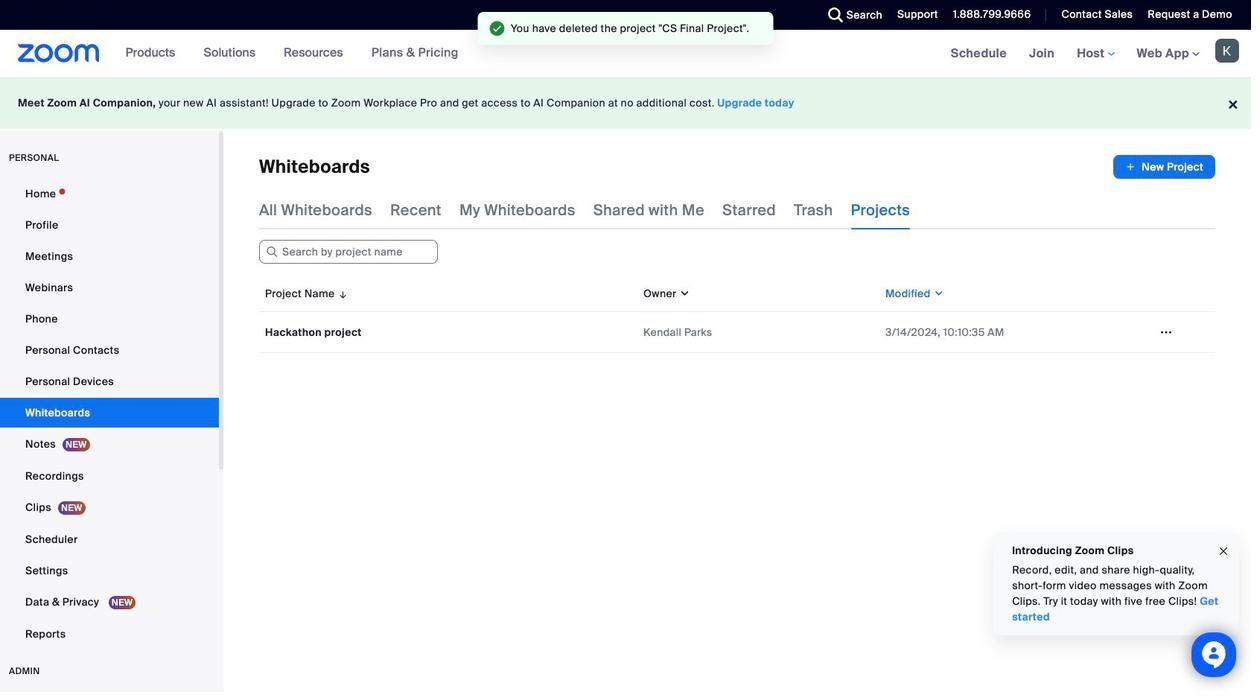 Task type: locate. For each thing, give the bounding box(es) containing it.
close image
[[1218, 543, 1230, 560]]

personal menu menu
[[0, 179, 219, 650]]

Search text field
[[259, 240, 438, 264]]

application
[[259, 276, 1216, 353]]

success image
[[490, 19, 505, 33]]

arrow down image
[[335, 285, 349, 302]]

footer
[[0, 77, 1251, 129]]

banner
[[0, 30, 1251, 78]]

profile picture image
[[1216, 39, 1240, 63]]

zoom logo image
[[18, 44, 100, 63]]



Task type: describe. For each thing, give the bounding box(es) containing it.
down image
[[677, 286, 691, 301]]

add image
[[1126, 159, 1136, 174]]

edit project image
[[1155, 326, 1178, 339]]

product information navigation
[[114, 30, 470, 77]]

tabs of all whiteboard page tab list
[[259, 191, 910, 229]]

down image
[[931, 286, 945, 301]]

meetings navigation
[[940, 30, 1251, 78]]



Task type: vqa. For each thing, say whether or not it's contained in the screenshot.
add image
yes



